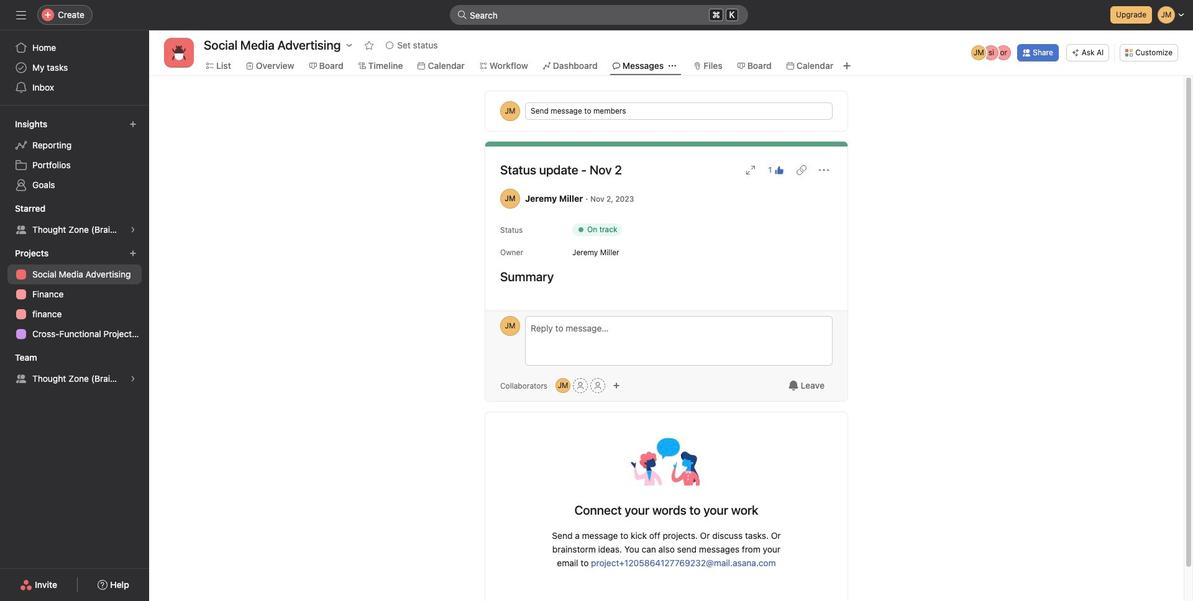 Task type: locate. For each thing, give the bounding box(es) containing it.
see details, thought zone (brainstorm space) image
[[129, 226, 137, 234], [129, 376, 137, 383]]

1 vertical spatial see details, thought zone (brainstorm space) image
[[129, 376, 137, 383]]

see details, thought zone (brainstorm space) image inside teams element
[[129, 376, 137, 383]]

None field
[[450, 5, 749, 25]]

tab actions image
[[669, 62, 677, 70]]

more actions image
[[819, 165, 829, 175]]

2 see details, thought zone (brainstorm space) image from the top
[[129, 376, 137, 383]]

0 vertical spatial see details, thought zone (brainstorm space) image
[[129, 226, 137, 234]]

see details, thought zone (brainstorm space) image inside starred element
[[129, 226, 137, 234]]

new insights image
[[129, 121, 137, 128]]

1 see details, thought zone (brainstorm space) image from the top
[[129, 226, 137, 234]]

global element
[[0, 30, 149, 105]]

add or remove collaborators image
[[613, 382, 621, 390]]

projects element
[[0, 242, 149, 347]]

hide sidebar image
[[16, 10, 26, 20]]

starred element
[[0, 198, 149, 242]]

see details, thought zone (brainstorm space) image for teams element
[[129, 376, 137, 383]]

1 like. you liked this task image
[[775, 165, 785, 175]]



Task type: vqa. For each thing, say whether or not it's contained in the screenshot.
left Day
no



Task type: describe. For each thing, give the bounding box(es) containing it.
add or remove collaborators image
[[556, 379, 571, 394]]

see details, thought zone (brainstorm space) image for starred element
[[129, 226, 137, 234]]

teams element
[[0, 347, 149, 392]]

add tab image
[[843, 61, 853, 71]]

full screen image
[[746, 165, 756, 175]]

bug image
[[172, 45, 187, 60]]

new project or portfolio image
[[129, 250, 137, 257]]

insights element
[[0, 113, 149, 198]]

prominent image
[[458, 10, 468, 20]]

Search tasks, projects, and more text field
[[450, 5, 749, 25]]

copy link image
[[797, 165, 807, 175]]

add to starred image
[[365, 40, 374, 50]]

open user profile image
[[501, 316, 520, 336]]



